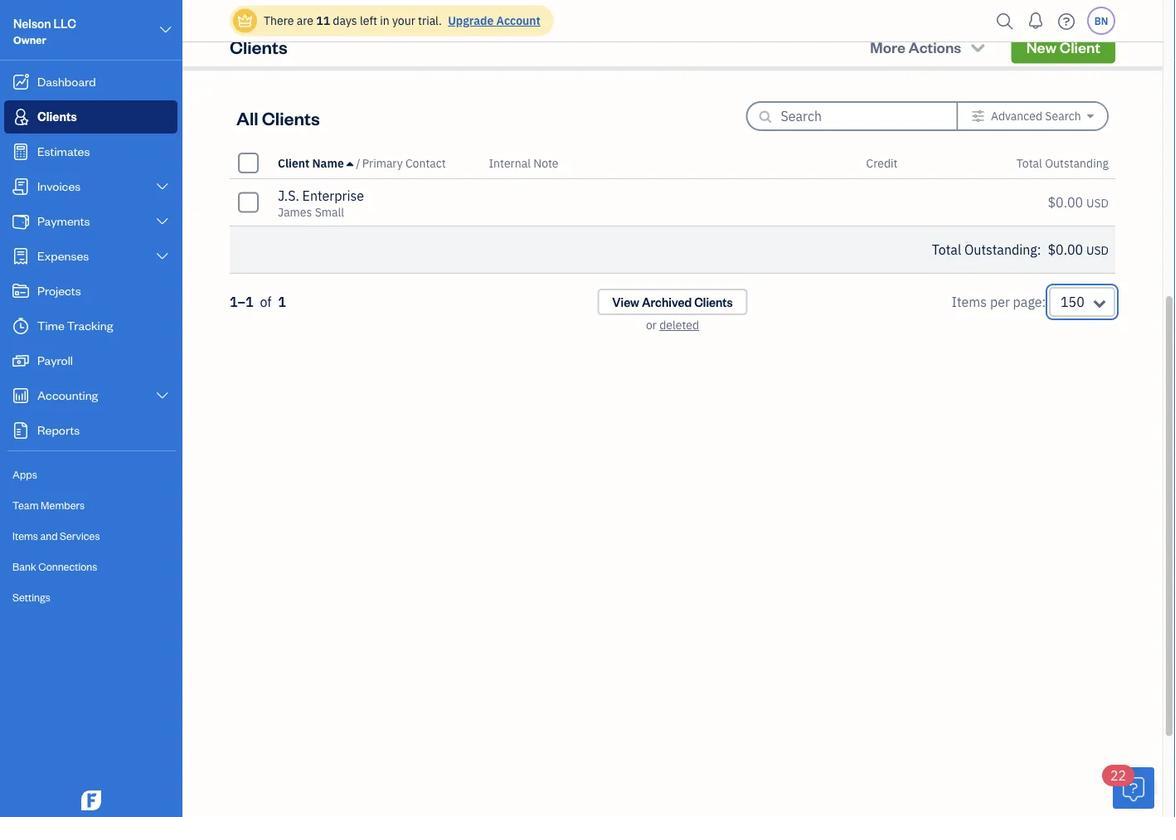 Task type: describe. For each thing, give the bounding box(es) containing it.
primary contact link
[[362, 155, 446, 171]]

new client
[[1027, 37, 1101, 56]]

items for items per page:
[[952, 293, 988, 311]]

chevron large down image left crown icon
[[158, 20, 173, 40]]

days
[[333, 13, 357, 28]]

your
[[392, 13, 416, 28]]

of
[[260, 293, 272, 311]]

deleted link
[[660, 317, 700, 333]]

or
[[646, 317, 657, 333]]

invoices
[[37, 178, 81, 194]]

search image
[[992, 9, 1019, 34]]

archived
[[642, 294, 692, 310]]

settings image
[[972, 110, 985, 123]]

client name link
[[278, 155, 356, 171]]

invoices link
[[4, 170, 178, 203]]

usd inside $0.00 usd
[[1087, 195, 1109, 211]]

bank connections
[[12, 560, 97, 573]]

/
[[356, 155, 361, 171]]

payment image
[[11, 213, 31, 230]]

bank connections link
[[4, 553, 178, 582]]

total outstanding : $0.00 usd
[[932, 241, 1109, 258]]

1–1 of 1
[[230, 293, 286, 311]]

are
[[297, 13, 314, 28]]

internal
[[489, 155, 531, 171]]

clients down crown icon
[[230, 35, 288, 58]]

freshbooks image
[[78, 791, 105, 811]]

clients link
[[4, 100, 178, 134]]

there
[[264, 13, 294, 28]]

expenses
[[37, 248, 89, 263]]

caretdown image
[[1088, 110, 1094, 123]]

expenses link
[[4, 240, 178, 273]]

Items per page: field
[[1050, 287, 1116, 317]]

timer image
[[11, 318, 31, 334]]

settings
[[12, 590, 50, 604]]

2 $0.00 from the top
[[1048, 241, 1084, 258]]

chevron large down image for invoices
[[155, 180, 170, 193]]

payroll link
[[4, 344, 178, 378]]

projects link
[[4, 275, 178, 308]]

primary
[[362, 155, 403, 171]]

22
[[1111, 767, 1127, 785]]

settings link
[[4, 583, 178, 612]]

j.s.
[[278, 187, 299, 205]]

total for total outstanding : $0.00 usd
[[932, 241, 962, 258]]

1 horizontal spatial client
[[1060, 37, 1101, 56]]

per
[[991, 293, 1011, 311]]

and
[[40, 529, 58, 543]]

advanced search button
[[959, 103, 1108, 129]]

main element
[[0, 0, 224, 817]]

accounting
[[37, 387, 98, 403]]

credit link
[[867, 155, 898, 171]]

items per page:
[[952, 293, 1047, 311]]

in
[[380, 13, 390, 28]]

clients right all
[[262, 106, 320, 129]]

chevrondown image
[[969, 38, 988, 55]]

view archived clients or deleted
[[613, 294, 733, 333]]

4591
[[534, 10, 562, 25]]

bn
[[1095, 14, 1109, 27]]

bn button
[[1088, 7, 1116, 35]]

nelson llc owner
[[13, 15, 76, 46]]

tracking
[[67, 317, 113, 333]]

11
[[316, 13, 330, 28]]

more actions button
[[856, 30, 1002, 63]]

small
[[315, 205, 344, 220]]

new
[[1027, 37, 1057, 56]]

1
[[278, 293, 286, 311]]

trial.
[[418, 13, 442, 28]]

team members link
[[4, 491, 178, 520]]

account
[[497, 13, 541, 28]]

note
[[534, 155, 559, 171]]

items and services
[[12, 529, 100, 543]]

clients inside view archived clients or deleted
[[695, 294, 733, 310]]

credit
[[867, 155, 898, 171]]

242-
[[509, 10, 534, 25]]

j.s. enterprise james small
[[278, 187, 364, 220]]

resource center badge image
[[1114, 768, 1155, 809]]

crown image
[[236, 12, 254, 29]]

owner
[[13, 33, 46, 46]]

llc
[[54, 15, 76, 31]]

there are 11 days left in your trial. upgrade account
[[264, 13, 541, 28]]

dashboard link
[[4, 66, 178, 99]]



Task type: locate. For each thing, give the bounding box(es) containing it.
total down advanced search dropdown button
[[1017, 155, 1043, 171]]

view archived clients link
[[598, 289, 748, 315]]

1 vertical spatial total
[[932, 241, 962, 258]]

money image
[[11, 353, 31, 369]]

client
[[1060, 37, 1101, 56], [278, 155, 310, 171]]

0 vertical spatial items
[[952, 293, 988, 311]]

usd down $0.00 usd
[[1087, 243, 1109, 258]]

more actions
[[871, 37, 962, 56]]

payments
[[37, 213, 90, 229]]

name
[[312, 155, 344, 171]]

202-242-4591 link
[[451, 0, 658, 61]]

reports
[[37, 422, 80, 438]]

apps link
[[4, 461, 178, 490]]

bank
[[12, 560, 36, 573]]

client down go to help image
[[1060, 37, 1101, 56]]

payroll
[[37, 352, 73, 368]]

0 vertical spatial usd
[[1087, 195, 1109, 211]]

chevron large down image up payments link
[[155, 180, 170, 193]]

2 usd from the top
[[1087, 243, 1109, 258]]

reports link
[[4, 414, 178, 447]]

usd inside total outstanding : $0.00 usd
[[1087, 243, 1109, 258]]

chevron large down image inside payments link
[[155, 215, 170, 228]]

1 usd from the top
[[1087, 195, 1109, 211]]

team
[[12, 498, 39, 512]]

envelope image
[[467, 0, 481, 7]]

services
[[60, 529, 100, 543]]

0 vertical spatial client
[[1060, 37, 1101, 56]]

report image
[[11, 422, 31, 439]]

1 vertical spatial client
[[278, 155, 310, 171]]

team members
[[12, 498, 85, 512]]

items
[[952, 293, 988, 311], [12, 529, 38, 543]]

all
[[236, 106, 258, 129]]

dashboard image
[[11, 74, 31, 90]]

connections
[[38, 560, 97, 573]]

202-242-4591
[[483, 10, 562, 25]]

total for total outstanding
[[1017, 155, 1043, 171]]

project image
[[11, 283, 31, 300]]

page:
[[1014, 293, 1047, 311]]

items and services link
[[4, 522, 178, 551]]

upgrade
[[448, 13, 494, 28]]

time tracking link
[[4, 310, 178, 343]]

items left per
[[952, 293, 988, 311]]

150
[[1061, 293, 1085, 311]]

internal note
[[489, 155, 559, 171]]

apps
[[12, 468, 37, 481]]

outstanding for total outstanding
[[1046, 155, 1109, 171]]

new client link
[[1012, 30, 1116, 63]]

members
[[41, 498, 85, 512]]

chevron large down image for accounting
[[155, 389, 170, 402]]

deleted
[[660, 317, 700, 333]]

0 horizontal spatial items
[[12, 529, 38, 543]]

chart image
[[11, 388, 31, 404]]

time
[[37, 317, 65, 333]]

0 horizontal spatial outstanding
[[965, 241, 1038, 258]]

estimate image
[[11, 144, 31, 160]]

projects
[[37, 283, 81, 298]]

usd
[[1087, 195, 1109, 211], [1087, 243, 1109, 258]]

chevron large down image for payments
[[155, 215, 170, 228]]

0 vertical spatial outstanding
[[1046, 155, 1109, 171]]

all clients
[[236, 106, 320, 129]]

contact
[[406, 155, 446, 171]]

invoice image
[[11, 178, 31, 195]]

chevron large down image down invoices link
[[155, 215, 170, 228]]

0 vertical spatial total
[[1017, 155, 1043, 171]]

chevron large down image up reports link
[[155, 389, 170, 402]]

22 button
[[1103, 765, 1155, 809]]

chevron large down image for expenses
[[155, 250, 170, 263]]

clients inside the clients link
[[37, 108, 77, 124]]

clients up deleted link
[[695, 294, 733, 310]]

1 $0.00 from the top
[[1048, 194, 1084, 211]]

outstanding up $0.00 usd
[[1046, 155, 1109, 171]]

enterprise
[[303, 187, 364, 205]]

$0.00 right :
[[1048, 241, 1084, 258]]

phone image
[[467, 7, 481, 27]]

$0.00 down total outstanding link
[[1048, 194, 1084, 211]]

clients
[[230, 35, 288, 58], [262, 106, 320, 129], [37, 108, 77, 124], [695, 294, 733, 310]]

Search text field
[[781, 103, 931, 129]]

outstanding up per
[[965, 241, 1038, 258]]

1 vertical spatial $0.00
[[1048, 241, 1084, 258]]

0 horizontal spatial client
[[278, 155, 310, 171]]

actions
[[909, 37, 962, 56]]

left
[[360, 13, 377, 28]]

$0.00 usd
[[1048, 194, 1109, 211]]

total outstanding link
[[1017, 155, 1109, 171]]

caretup image
[[347, 156, 353, 170]]

1 vertical spatial outstanding
[[965, 241, 1038, 258]]

estimates
[[37, 143, 90, 159]]

upgrade account link
[[445, 13, 541, 28]]

client image
[[11, 109, 31, 125]]

chevron large down image
[[158, 20, 173, 40], [155, 180, 170, 193], [155, 215, 170, 228], [155, 250, 170, 263], [155, 389, 170, 402]]

$0.00
[[1048, 194, 1084, 211], [1048, 241, 1084, 258]]

items for items and services
[[12, 529, 38, 543]]

items inside main element
[[12, 529, 38, 543]]

view
[[613, 294, 640, 310]]

expense image
[[11, 248, 31, 265]]

1 vertical spatial usd
[[1087, 243, 1109, 258]]

james
[[278, 205, 312, 220]]

1–1
[[230, 293, 254, 311]]

go to help image
[[1054, 9, 1080, 34]]

1 vertical spatial items
[[12, 529, 38, 543]]

advanced search
[[992, 108, 1082, 124]]

more
[[871, 37, 906, 56]]

1 horizontal spatial total
[[1017, 155, 1043, 171]]

202-
[[483, 10, 509, 25]]

primary contact
[[362, 155, 446, 171]]

search
[[1046, 108, 1082, 124]]

nelson
[[13, 15, 51, 31]]

payments link
[[4, 205, 178, 238]]

client name
[[278, 155, 344, 171]]

chevron large down image inside expenses link
[[155, 250, 170, 263]]

chevron large down image up projects link at the top of the page
[[155, 250, 170, 263]]

usd down the total outstanding
[[1087, 195, 1109, 211]]

notifications image
[[1023, 4, 1050, 37]]

total up items per page:
[[932, 241, 962, 258]]

:
[[1038, 241, 1042, 258]]

items left and
[[12, 529, 38, 543]]

chevron large down image inside invoices link
[[155, 180, 170, 193]]

estimates link
[[4, 135, 178, 168]]

1 horizontal spatial items
[[952, 293, 988, 311]]

outstanding for total outstanding : $0.00 usd
[[965, 241, 1038, 258]]

clients up estimates
[[37, 108, 77, 124]]

dashboard
[[37, 73, 96, 89]]

accounting link
[[4, 379, 178, 412]]

0 vertical spatial $0.00
[[1048, 194, 1084, 211]]

0 horizontal spatial total
[[932, 241, 962, 258]]

total outstanding
[[1017, 155, 1109, 171]]

client up j.s.
[[278, 155, 310, 171]]

1 horizontal spatial outstanding
[[1046, 155, 1109, 171]]

total
[[1017, 155, 1043, 171], [932, 241, 962, 258]]

time tracking
[[37, 317, 113, 333]]

chevron large down image inside the 'accounting' link
[[155, 389, 170, 402]]



Task type: vqa. For each thing, say whether or not it's contained in the screenshot.
the left ITEMS
yes



